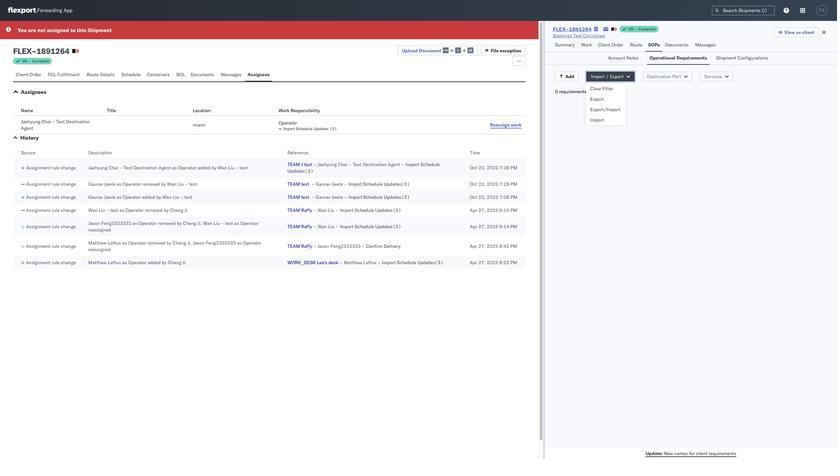 Task type: vqa. For each thing, say whether or not it's contained in the screenshot.
ji. for Wan
yes



Task type: describe. For each thing, give the bounding box(es) containing it.
assignment rule change for gaurav jawla as operator removed by wan liu - test
[[26, 181, 76, 187]]

removed for loftus
[[148, 240, 165, 246]]

history
[[20, 134, 39, 141]]

description
[[88, 150, 112, 156]]

updates(3) for oct 23, 2023 7:06 pm
[[384, 194, 410, 200]]

2023 for 7:06
[[487, 194, 498, 200]]

1 horizontal spatial complete
[[639, 26, 656, 31]]

you
[[18, 27, 27, 33]]

upload document
[[402, 48, 442, 54]]

test inside jaehyung choi - test destination agent
[[56, 119, 65, 125]]

removed for feng2333333
[[158, 220, 176, 226]]

assignment for gaurav jawla as operator removed by wan liu - test
[[26, 181, 50, 187]]

summary button
[[553, 39, 579, 52]]

fcl fulfillment
[[48, 72, 80, 78]]

fcl fulfillment button
[[45, 69, 84, 81]]

operational
[[650, 55, 676, 61]]

team for wan liu - test as operator removed by cheng ji
[[288, 207, 300, 213]]

jaehyung choi - test destination agent as operator added by wan liu - test
[[88, 165, 248, 171]]

name
[[21, 108, 33, 114]]

updates(3) for oct 23, 2023 7:28 pm
[[384, 181, 410, 187]]

destination inside destination port button
[[647, 74, 671, 79]]

rule for wan liu - test as operator removed by cheng ji
[[52, 207, 60, 213]]

forwarding app
[[37, 7, 73, 14]]

summary
[[556, 42, 575, 48]]

pm for apr 27, 2023 8:42 pm
[[511, 243, 518, 249]]

history button
[[20, 134, 39, 141]]

change for matthew loftus as operator added by cheng ji
[[61, 260, 76, 266]]

oct for oct 23, 2023 7:36 pm
[[470, 165, 478, 171]]

cheng up jason feng2333333 as operator removed by cheng ji. wan liu - test as operator reassigned
[[170, 207, 183, 213]]

jaehyung for jaehyung choi - test destination agent
[[21, 119, 40, 125]]

oct for oct 23, 2023 7:06 pm
[[470, 194, 478, 200]]

9:14
[[500, 224, 509, 230]]

filter
[[603, 86, 614, 92]]

0 horizontal spatial messages
[[221, 72, 242, 78]]

1 vertical spatial client order button
[[13, 69, 45, 81]]

rule for matthew loftus as operator removed by cheng ji. jason feng2333333 as operator reassigned
[[52, 243, 60, 249]]

2 horizontal spatial jaehyung
[[318, 162, 337, 167]]

assigned
[[47, 27, 69, 33]]

team test - gaurav jawla - import schedule updates(3) for oct 23, 2023 7:06 pm
[[288, 194, 410, 200]]

updates(3) for apr 27, 2023 9:14 pm
[[375, 224, 401, 230]]

0 horizontal spatial dg
[[22, 59, 28, 63]]

new
[[664, 451, 674, 457]]

apr 27, 2023 8:42 pm
[[470, 243, 518, 249]]

team for gaurav jawla as operator removed by wan liu - test
[[288, 181, 300, 187]]

account notes button
[[606, 52, 643, 65]]

work_desk
[[288, 260, 316, 266]]

by for matthew loftus as operator removed by cheng ji. jason feng2333333 as operator reassigned
[[167, 240, 172, 246]]

route button
[[628, 39, 646, 52]]

os
[[819, 8, 825, 13]]

notes
[[627, 55, 639, 61]]

2 horizontal spatial jason
[[318, 243, 329, 249]]

jason inside matthew loftus as operator removed by cheng ji. jason feng2333333 as operator reassigned
[[193, 240, 205, 246]]

0 horizontal spatial client
[[696, 451, 708, 457]]

- inside jason feng2333333 as operator removed by cheng ji. wan liu - test as operator reassigned
[[221, 220, 224, 226]]

loftus for matthew loftus as operator added by cheng ji
[[108, 260, 121, 266]]

27, for apr 27, 2023 8:22 pm
[[479, 260, 486, 266]]

2023 for 7:36
[[487, 165, 498, 171]]

import / export button
[[587, 72, 635, 81]]

jaehyung for jaehyung choi - test destination agent as operator added by wan liu - test
[[88, 165, 108, 171]]

pm for oct 23, 2023 7:36 pm
[[511, 165, 518, 171]]

flex - 1891264
[[13, 46, 69, 56]]

2 horizontal spatial feng2333333
[[331, 243, 361, 249]]

reassigned inside matthew loftus as operator removed by cheng ji. jason feng2333333 as operator reassigned
[[88, 247, 111, 253]]

flex
[[13, 46, 32, 56]]

assignment for matthew loftus as operator added by cheng ji
[[26, 260, 50, 266]]

0 vertical spatial client order button
[[596, 39, 628, 52]]

add button
[[556, 72, 579, 81]]

work_desk leo's desk - matthew loftus - import schedule updates(3)
[[288, 260, 444, 266]]

fcl
[[48, 72, 56, 78]]

ji. for jason
[[187, 240, 192, 246]]

0 horizontal spatial client order
[[16, 72, 41, 78]]

assignment for matthew loftus as operator removed by cheng ji. jason feng2333333 as operator reassigned
[[26, 243, 50, 249]]

by for gaurav jawla as operator removed by wan liu - test
[[161, 181, 166, 187]]

view as client button
[[775, 27, 819, 37]]

services
[[705, 74, 722, 79]]

flex-1891264 link
[[553, 26, 592, 32]]

import inside import schedule updates(3)
[[406, 162, 420, 167]]

confirm
[[366, 243, 383, 249]]

bol
[[176, 72, 185, 78]]

Search Shipments (/) text field
[[712, 6, 775, 15]]

apr for apr 27, 2023 8:22 pm
[[470, 260, 478, 266]]

1 horizontal spatial assignees
[[248, 72, 270, 78]]

schedule inside import schedule updates(3)
[[421, 162, 440, 167]]

by for jason feng2333333 as operator removed by cheng ji. wan liu - test as operator reassigned
[[177, 220, 182, 226]]

update:
[[646, 451, 663, 457]]

work responsibility
[[279, 108, 320, 114]]

updates(3) inside import schedule updates(3)
[[288, 168, 314, 174]]

1 vertical spatial messages button
[[218, 69, 245, 81]]

team j test - jaehyung choi - test destination agent -
[[288, 162, 404, 167]]

configurations
[[738, 55, 768, 61]]

0 vertical spatial documents button
[[663, 39, 693, 52]]

leo's
[[317, 260, 327, 266]]

choi for jaehyung choi - test destination agent
[[41, 119, 51, 125]]

you are not assigned to this shipment
[[18, 27, 112, 33]]

1 raffy from the top
[[301, 207, 312, 213]]

location
[[193, 108, 211, 114]]

cheng for matthew loftus as operator removed by cheng ji. jason feng2333333 as operator reassigned
[[173, 240, 186, 246]]

added for cheng
[[148, 260, 161, 266]]

9:15
[[500, 207, 509, 213]]

account
[[608, 55, 626, 61]]

exception
[[500, 48, 521, 54]]

gaurav jawla as operator removed by wan liu - test
[[88, 181, 197, 187]]

responsibility
[[291, 108, 320, 114]]

jason inside jason feng2333333 as operator removed by cheng ji. wan liu - test as operator reassigned
[[88, 220, 100, 226]]

rule for jaehyung choi - test destination agent as operator added by wan liu - test
[[52, 165, 60, 171]]

27, for apr 27, 2023 9:15 pm
[[479, 207, 486, 213]]

1 horizontal spatial 1891264
[[569, 26, 592, 32]]

shipment configurations
[[717, 55, 768, 61]]

2023 for 8:42
[[487, 243, 498, 249]]

1 horizontal spatial dg - complete
[[629, 26, 656, 31]]

client for the bottom client order button
[[16, 72, 28, 78]]

services button
[[700, 72, 734, 81]]

2 horizontal spatial agent
[[388, 162, 400, 167]]

flex-
[[553, 26, 569, 32]]

assignment rule change for gaurav jawla as operator added by wan liu - test
[[26, 194, 76, 200]]

time
[[470, 150, 480, 156]]

(3)
[[330, 126, 337, 131]]

7:06
[[500, 194, 510, 200]]

23, for oct 23, 2023 7:36 pm
[[479, 165, 486, 171]]

desk
[[329, 260, 339, 266]]

matthew loftus as operator added by cheng ji
[[88, 260, 186, 266]]

team raffy - jason feng2333333 - confirm delivery
[[288, 243, 401, 249]]

client for topmost client order button
[[598, 42, 611, 48]]

document
[[419, 48, 442, 54]]

forwarding
[[37, 7, 62, 14]]

feng2333333 inside jason feng2333333 as operator removed by cheng ji. wan liu - test as operator reassigned
[[101, 220, 131, 226]]

team raffy - wan liu - import schedule updates(3) for apr 27, 2023 9:15 pm
[[288, 207, 401, 213]]

sops
[[648, 42, 660, 48]]

export/import
[[590, 107, 621, 113]]

bookings test consignee
[[553, 33, 605, 39]]

import / export
[[591, 74, 624, 79]]

assignment for gaurav jawla as operator added by wan liu - test
[[26, 194, 50, 200]]

apr for apr 27, 2023 9:15 pm
[[470, 207, 478, 213]]

2023 for 7:28
[[487, 181, 498, 187]]

gaurav jawla as operator added by wan liu - test
[[88, 194, 192, 200]]

upload
[[402, 48, 418, 54]]

route for route
[[630, 42, 643, 48]]

to
[[70, 27, 76, 33]]

details
[[100, 72, 115, 78]]

0 vertical spatial shipment
[[88, 27, 112, 33]]

2 horizontal spatial choi
[[338, 162, 348, 167]]

apr 27, 2023 9:15 pm
[[470, 207, 518, 213]]

1 horizontal spatial dg
[[629, 26, 634, 31]]

23, for oct 23, 2023 7:06 pm
[[479, 194, 486, 200]]

this
[[77, 27, 86, 33]]

team test - gaurav jawla - import schedule updates(3) for oct 23, 2023 7:28 pm
[[288, 181, 410, 187]]

not
[[37, 27, 46, 33]]

port
[[673, 74, 681, 79]]

0 vertical spatial ji
[[185, 207, 188, 213]]

flex-1891264
[[553, 26, 592, 32]]

upload document button
[[398, 46, 478, 56]]

1 vertical spatial documents
[[191, 72, 214, 78]]

change for wan liu - test as operator removed by cheng ji
[[61, 207, 76, 213]]

bookings
[[553, 33, 572, 39]]

assignment rule change for matthew loftus as operator removed by cheng ji. jason feng2333333 as operator reassigned
[[26, 243, 76, 249]]

pm for apr 27, 2023 8:22 pm
[[511, 260, 518, 266]]

- inside jaehyung choi - test destination agent
[[52, 119, 55, 125]]

requirements
[[677, 55, 708, 61]]

ji. for wan
[[198, 220, 202, 226]]

pm for apr 27, 2023 9:15 pm
[[511, 207, 518, 213]]

2023 for 9:15
[[487, 207, 498, 213]]

import schedule updates(3)
[[288, 162, 440, 174]]

jason feng2333333 as operator removed by cheng ji. wan liu - test as operator reassigned
[[88, 220, 259, 233]]

change for jason feng2333333 as operator removed by cheng ji. wan liu - test as operator reassigned
[[61, 224, 76, 230]]



Task type: locate. For each thing, give the bounding box(es) containing it.
client down flex
[[16, 72, 28, 78]]

reassign
[[490, 122, 510, 128]]

by for matthew loftus as operator added by cheng ji
[[162, 260, 167, 266]]

1 vertical spatial work
[[279, 108, 290, 114]]

order for the bottom client order button
[[29, 72, 41, 78]]

1 team from the top
[[288, 162, 300, 167]]

1 horizontal spatial shipment
[[717, 55, 737, 61]]

23, down the time
[[479, 165, 486, 171]]

1 reassigned from the top
[[88, 227, 111, 233]]

0 vertical spatial documents
[[665, 42, 689, 48]]

1 vertical spatial order
[[29, 72, 41, 78]]

clear
[[590, 86, 602, 92]]

change for gaurav jawla as operator added by wan liu - test
[[61, 194, 76, 200]]

4 rule from the top
[[52, 207, 60, 213]]

0 horizontal spatial 1891264
[[36, 46, 69, 56]]

removed for jawla
[[142, 181, 160, 187]]

1 rule from the top
[[52, 165, 60, 171]]

1 change from the top
[[61, 165, 76, 171]]

23, up apr 27, 2023 9:15 pm
[[479, 194, 486, 200]]

0 vertical spatial team test - gaurav jawla - import schedule updates(3)
[[288, 181, 410, 187]]

0 vertical spatial oct
[[470, 165, 478, 171]]

7 2023 from the top
[[487, 260, 498, 266]]

1 horizontal spatial route
[[630, 42, 643, 48]]

dg up the route button
[[629, 26, 634, 31]]

2023 left 8:22
[[487, 260, 498, 266]]

operator
[[279, 120, 297, 126], [178, 165, 196, 171], [123, 181, 141, 187], [123, 194, 141, 200], [125, 207, 144, 213], [138, 220, 157, 226], [240, 220, 259, 226], [128, 240, 147, 246], [243, 240, 261, 246], [128, 260, 147, 266]]

work for work responsibility
[[279, 108, 290, 114]]

1 horizontal spatial order
[[612, 42, 624, 48]]

1 vertical spatial messages
[[221, 72, 242, 78]]

1 horizontal spatial agent
[[159, 165, 171, 171]]

8:42
[[500, 243, 509, 249]]

6 rule from the top
[[52, 243, 60, 249]]

2023 left the 7:06
[[487, 194, 498, 200]]

sops button
[[646, 39, 663, 52]]

team test - gaurav jawla - import schedule updates(3)
[[288, 181, 410, 187], [288, 194, 410, 200]]

documents button
[[663, 39, 693, 52], [188, 69, 218, 81]]

1 horizontal spatial client
[[598, 42, 611, 48]]

route inside button
[[630, 42, 643, 48]]

0 horizontal spatial shipment
[[88, 27, 112, 33]]

1 vertical spatial team test - gaurav jawla - import schedule updates(3)
[[288, 194, 410, 200]]

1891264
[[569, 26, 592, 32], [36, 46, 69, 56]]

27, down apr 27, 2023 9:15 pm
[[479, 224, 486, 230]]

documents
[[665, 42, 689, 48], [191, 72, 214, 78]]

1 team raffy - wan liu - import schedule updates(3) from the top
[[288, 207, 401, 213]]

raffy for operator
[[301, 243, 312, 249]]

3 apr from the top
[[470, 243, 478, 249]]

oct for oct 23, 2023 7:28 pm
[[470, 181, 478, 187]]

documents button right bol
[[188, 69, 218, 81]]

1 vertical spatial client
[[16, 72, 28, 78]]

2 reassigned from the top
[[88, 247, 111, 253]]

jaehyung
[[21, 119, 40, 125], [318, 162, 337, 167], [88, 165, 108, 171]]

team for jaehyung choi - test destination agent as operator added by wan liu - test
[[288, 162, 300, 167]]

1 horizontal spatial jason
[[193, 240, 205, 246]]

raffy for test
[[301, 224, 312, 230]]

27, up apr 27, 2023 8:22 pm
[[479, 243, 486, 249]]

2023 left the '9:14'
[[487, 224, 498, 230]]

1891264 down assigned
[[36, 46, 69, 56]]

3 23, from the top
[[479, 194, 486, 200]]

0 vertical spatial 23,
[[479, 165, 486, 171]]

team raffy - wan liu - import schedule updates(3)
[[288, 207, 401, 213], [288, 224, 401, 230]]

2 team test - gaurav jawla - import schedule updates(3) from the top
[[288, 194, 410, 200]]

1 vertical spatial complete
[[32, 59, 49, 63]]

1 horizontal spatial messages button
[[693, 39, 720, 52]]

update: new names for client requirements
[[646, 451, 737, 457]]

1 vertical spatial dg - complete
[[22, 59, 49, 63]]

matthew for matthew loftus as operator removed by cheng ji. jason feng2333333 as operator reassigned
[[88, 240, 107, 246]]

work
[[511, 122, 522, 128]]

2 assignment from the top
[[26, 181, 50, 187]]

7 rule from the top
[[52, 260, 60, 266]]

order
[[612, 42, 624, 48], [29, 72, 41, 78]]

matthew loftus as operator removed by cheng ji. jason feng2333333 as operator reassigned
[[88, 240, 261, 253]]

jaehyung down the name
[[21, 119, 40, 125]]

5 rule from the top
[[52, 224, 60, 230]]

wan inside jason feng2333333 as operator removed by cheng ji. wan liu - test as operator reassigned
[[203, 220, 212, 226]]

0 horizontal spatial documents button
[[188, 69, 218, 81]]

pm right the 7:06
[[511, 194, 518, 200]]

oct 23, 2023 7:06 pm
[[470, 194, 518, 200]]

apr 27, 2023 9:14 pm
[[470, 224, 518, 230]]

0 vertical spatial dg - complete
[[629, 26, 656, 31]]

1 horizontal spatial work
[[582, 42, 592, 48]]

matthew for matthew loftus as operator added by cheng ji
[[88, 260, 107, 266]]

1 vertical spatial oct
[[470, 181, 478, 187]]

route details
[[87, 72, 115, 78]]

complete up sops
[[639, 26, 656, 31]]

destination port button
[[643, 72, 692, 81]]

operational requirements
[[650, 55, 708, 61]]

2 vertical spatial 23,
[[479, 194, 486, 200]]

0 horizontal spatial order
[[29, 72, 41, 78]]

route inside button
[[87, 72, 99, 78]]

2 27, from the top
[[479, 224, 486, 230]]

2023 left 7:28
[[487, 181, 498, 187]]

loftus for matthew loftus as operator removed by cheng ji. jason feng2333333 as operator reassigned
[[108, 240, 121, 246]]

order up account on the top of the page
[[612, 42, 624, 48]]

dg - complete
[[629, 26, 656, 31], [22, 59, 49, 63]]

0 horizontal spatial jason
[[88, 220, 100, 226]]

removed down jason feng2333333 as operator removed by cheng ji. wan liu - test as operator reassigned
[[148, 240, 165, 246]]

rule for jason feng2333333 as operator removed by cheng ji. wan liu - test as operator reassigned
[[52, 224, 60, 230]]

1 horizontal spatial client
[[802, 29, 815, 35]]

0
[[556, 89, 558, 95]]

agent inside jaehyung choi - test destination agent
[[21, 125, 33, 131]]

apr down apr 27, 2023 9:15 pm
[[470, 224, 478, 230]]

1 horizontal spatial assignees button
[[245, 69, 273, 81]]

6 assignment from the top
[[26, 243, 50, 249]]

rule
[[52, 165, 60, 171], [52, 181, 60, 187], [52, 194, 60, 200], [52, 207, 60, 213], [52, 224, 60, 230], [52, 243, 60, 249], [52, 260, 60, 266]]

1 horizontal spatial documents
[[665, 42, 689, 48]]

pm for oct 23, 2023 7:06 pm
[[511, 194, 518, 200]]

pm for oct 23, 2023 7:28 pm
[[511, 181, 518, 187]]

test
[[304, 162, 312, 167], [240, 165, 248, 171], [189, 181, 197, 187], [301, 181, 309, 187], [184, 194, 192, 200], [301, 194, 309, 200], [110, 207, 118, 213], [225, 220, 233, 226]]

1 horizontal spatial choi
[[109, 165, 118, 171]]

list box
[[587, 83, 626, 125]]

0 vertical spatial order
[[612, 42, 624, 48]]

1 vertical spatial dg
[[22, 59, 28, 63]]

oct 23, 2023 7:28 pm
[[470, 181, 518, 187]]

1 vertical spatial team raffy - wan liu - import schedule updates(3)
[[288, 224, 401, 230]]

assignment rule change
[[26, 165, 76, 171], [26, 181, 76, 187], [26, 194, 76, 200], [26, 207, 76, 213], [26, 224, 76, 230], [26, 243, 76, 249], [26, 260, 76, 266]]

23, up 'oct 23, 2023 7:06 pm'
[[479, 181, 486, 187]]

5 assignment rule change from the top
[[26, 224, 76, 230]]

1 assignment from the top
[[26, 165, 50, 171]]

gaurav
[[88, 181, 103, 187], [316, 181, 331, 187], [88, 194, 103, 200], [316, 194, 331, 200]]

0 vertical spatial requirements
[[560, 89, 587, 95]]

0 vertical spatial reassigned
[[88, 227, 111, 233]]

client order button left fcl
[[13, 69, 45, 81]]

team raffy - wan liu - import schedule updates(3) for apr 27, 2023 9:14 pm
[[288, 224, 401, 230]]

0 horizontal spatial complete
[[32, 59, 49, 63]]

0 horizontal spatial assignees button
[[21, 89, 46, 95]]

3 raffy from the top
[[301, 243, 312, 249]]

dg - complete down flex - 1891264
[[22, 59, 49, 63]]

0 vertical spatial messages
[[696, 42, 716, 48]]

2023 left 7:36
[[487, 165, 498, 171]]

ji. inside jason feng2333333 as operator removed by cheng ji. wan liu - test as operator reassigned
[[198, 220, 202, 226]]

7 assignment from the top
[[26, 260, 50, 266]]

apr down 'oct 23, 2023 7:06 pm'
[[470, 207, 478, 213]]

cheng inside matthew loftus as operator removed by cheng ji. jason feng2333333 as operator reassigned
[[173, 240, 186, 246]]

ji. inside matthew loftus as operator removed by cheng ji. jason feng2333333 as operator reassigned
[[187, 240, 192, 246]]

cheng inside jason feng2333333 as operator removed by cheng ji. wan liu - test as operator reassigned
[[183, 220, 196, 226]]

assignment rule change for matthew loftus as operator added by cheng ji
[[26, 260, 76, 266]]

8:22
[[500, 260, 509, 266]]

1 vertical spatial export
[[590, 96, 604, 102]]

route up the notes on the top
[[630, 42, 643, 48]]

client order button up account on the top of the page
[[596, 39, 628, 52]]

liu inside jason feng2333333 as operator removed by cheng ji. wan liu - test as operator reassigned
[[214, 220, 220, 226]]

0 horizontal spatial choi
[[41, 119, 51, 125]]

team for jason feng2333333 as operator removed by cheng ji. wan liu - test as operator reassigned
[[288, 224, 300, 230]]

0 horizontal spatial work
[[279, 108, 290, 114]]

cheng for matthew loftus as operator added by cheng ji
[[168, 260, 181, 266]]

removed down gaurav jawla as operator added by wan liu - test
[[145, 207, 163, 213]]

source
[[21, 150, 35, 156]]

removed inside matthew loftus as operator removed by cheng ji. jason feng2333333 as operator reassigned
[[148, 240, 165, 246]]

assignment for wan liu - test as operator removed by cheng ji
[[26, 207, 50, 213]]

names
[[675, 451, 688, 457]]

client inside button
[[802, 29, 815, 35]]

cheng up matthew loftus as operator removed by cheng ji. jason feng2333333 as operator reassigned
[[183, 220, 196, 226]]

change for jaehyung choi - test destination agent as operator added by wan liu - test
[[61, 165, 76, 171]]

work button
[[579, 39, 596, 52]]

0 vertical spatial added
[[198, 165, 211, 171]]

rule for gaurav jawla as operator removed by wan liu - test
[[52, 181, 60, 187]]

2 apr from the top
[[470, 224, 478, 230]]

2 raffy from the top
[[301, 224, 312, 230]]

2023 for 9:14
[[487, 224, 498, 230]]

27, down 'oct 23, 2023 7:06 pm'
[[479, 207, 486, 213]]

feng2333333 inside matthew loftus as operator removed by cheng ji. jason feng2333333 as operator reassigned
[[206, 240, 236, 246]]

choi inside jaehyung choi - test destination agent
[[41, 119, 51, 125]]

for
[[690, 451, 695, 457]]

23,
[[479, 165, 486, 171], [479, 181, 486, 187], [479, 194, 486, 200]]

apr up apr 27, 2023 8:22 pm
[[470, 243, 478, 249]]

dg - complete up the route button
[[629, 26, 656, 31]]

7 change from the top
[[61, 260, 76, 266]]

order for topmost client order button
[[612, 42, 624, 48]]

1 vertical spatial 23,
[[479, 181, 486, 187]]

pm for apr 27, 2023 9:14 pm
[[511, 224, 518, 230]]

client order up account on the top of the page
[[598, 42, 624, 48]]

7 assignment rule change from the top
[[26, 260, 76, 266]]

complete down flex - 1891264
[[32, 59, 49, 63]]

documents up operational requirements
[[665, 42, 689, 48]]

4 change from the top
[[61, 207, 76, 213]]

1 vertical spatial added
[[142, 194, 155, 200]]

removed up gaurav jawla as operator added by wan liu - test
[[142, 181, 160, 187]]

reassigned inside jason feng2333333 as operator removed by cheng ji. wan liu - test as operator reassigned
[[88, 227, 111, 233]]

3 change from the top
[[61, 194, 76, 200]]

7:36
[[500, 165, 510, 171]]

2023 left 8:42 at the bottom of page
[[487, 243, 498, 249]]

2 oct from the top
[[470, 181, 478, 187]]

0 horizontal spatial dg - complete
[[22, 59, 49, 63]]

agent
[[21, 125, 33, 131], [388, 162, 400, 167], [159, 165, 171, 171]]

schedule
[[121, 72, 141, 78], [296, 126, 313, 131], [421, 162, 440, 167], [363, 181, 383, 187], [363, 194, 383, 200], [355, 207, 374, 213], [355, 224, 374, 230], [397, 260, 416, 266]]

apr for apr 27, 2023 8:42 pm
[[470, 243, 478, 249]]

1 27, from the top
[[479, 207, 486, 213]]

client right the view on the top right of page
[[802, 29, 815, 35]]

6 2023 from the top
[[487, 243, 498, 249]]

0 vertical spatial raffy
[[301, 207, 312, 213]]

apr for apr 27, 2023 9:14 pm
[[470, 224, 478, 230]]

4 team from the top
[[288, 207, 300, 213]]

route left details
[[87, 72, 99, 78]]

4 assignment rule change from the top
[[26, 207, 76, 213]]

2023 for 8:22
[[487, 260, 498, 266]]

ji
[[185, 207, 188, 213], [183, 260, 186, 266]]

assignment for jaehyung choi - test destination agent as operator added by wan liu - test
[[26, 165, 50, 171]]

jaehyung right j
[[318, 162, 337, 167]]

as
[[796, 29, 801, 35], [172, 165, 177, 171], [117, 181, 121, 187], [117, 194, 121, 200], [119, 207, 124, 213], [132, 220, 137, 226], [234, 220, 239, 226], [122, 240, 127, 246], [237, 240, 242, 246], [122, 260, 127, 266]]

23, for oct 23, 2023 7:28 pm
[[479, 181, 486, 187]]

5 2023 from the top
[[487, 224, 498, 230]]

oct up apr 27, 2023 9:15 pm
[[470, 194, 478, 200]]

pm right 7:36
[[511, 165, 518, 171]]

agent for jaehyung choi - test destination agent as operator added by wan liu - test
[[159, 165, 171, 171]]

1 vertical spatial ji
[[183, 260, 186, 266]]

2 rule from the top
[[52, 181, 60, 187]]

3 team from the top
[[288, 194, 300, 200]]

3 assignment rule change from the top
[[26, 194, 76, 200]]

assignment for jason feng2333333 as operator removed by cheng ji. wan liu - test as operator reassigned
[[26, 224, 50, 230]]

2023 left 9:15
[[487, 207, 498, 213]]

shipment inside button
[[717, 55, 737, 61]]

1 vertical spatial requirements
[[709, 451, 737, 457]]

4 assignment from the top
[[26, 207, 50, 213]]

0 horizontal spatial assignees
[[21, 89, 46, 95]]

work inside button
[[582, 42, 592, 48]]

2 2023 from the top
[[487, 181, 498, 187]]

1 horizontal spatial client order
[[598, 42, 624, 48]]

2 assignment rule change from the top
[[26, 181, 76, 187]]

6 team from the top
[[288, 243, 300, 249]]

app
[[64, 7, 73, 14]]

pm right 9:15
[[511, 207, 518, 213]]

route details button
[[84, 69, 119, 81]]

wan
[[218, 165, 227, 171], [167, 181, 176, 187], [162, 194, 172, 200], [88, 207, 98, 213], [318, 207, 327, 213], [203, 220, 212, 226], [318, 224, 327, 230]]

0 vertical spatial ji.
[[198, 220, 202, 226]]

requirements right for
[[709, 451, 737, 457]]

2 team from the top
[[288, 181, 300, 187]]

5 assignment from the top
[[26, 224, 50, 230]]

cheng down matthew loftus as operator removed by cheng ji. jason feng2333333 as operator reassigned
[[168, 260, 181, 266]]

1 vertical spatial 1891264
[[36, 46, 69, 56]]

1 vertical spatial assignees button
[[21, 89, 46, 95]]

assignment
[[26, 165, 50, 171], [26, 181, 50, 187], [26, 194, 50, 200], [26, 207, 50, 213], [26, 224, 50, 230], [26, 243, 50, 249], [26, 260, 50, 266]]

6 assignment rule change from the top
[[26, 243, 76, 249]]

export right /
[[610, 74, 624, 79]]

team for matthew loftus as operator removed by cheng ji. jason feng2333333 as operator reassigned
[[288, 243, 300, 249]]

2023
[[487, 165, 498, 171], [487, 181, 498, 187], [487, 194, 498, 200], [487, 207, 498, 213], [487, 224, 498, 230], [487, 243, 498, 249], [487, 260, 498, 266]]

import schedule updates                (3)
[[283, 126, 337, 131]]

flexport. image
[[8, 7, 37, 14]]

1 oct from the top
[[470, 165, 478, 171]]

add
[[566, 74, 575, 79]]

oct 23, 2023 7:36 pm
[[470, 165, 518, 171]]

1 horizontal spatial messages
[[696, 42, 716, 48]]

cheng down jason feng2333333 as operator removed by cheng ji. wan liu - test as operator reassigned
[[173, 240, 186, 246]]

shipment right the this
[[88, 27, 112, 33]]

1 vertical spatial shipment
[[717, 55, 737, 61]]

0 horizontal spatial feng2333333
[[101, 220, 131, 226]]

0 vertical spatial messages button
[[693, 39, 720, 52]]

1 2023 from the top
[[487, 165, 498, 171]]

1 vertical spatial client
[[696, 451, 708, 457]]

added for wan
[[142, 194, 155, 200]]

0 horizontal spatial client
[[16, 72, 28, 78]]

0 horizontal spatial documents
[[191, 72, 214, 78]]

2 team raffy - wan liu - import schedule updates(3) from the top
[[288, 224, 401, 230]]

4 27, from the top
[[479, 260, 486, 266]]

team for gaurav jawla as operator added by wan liu - test
[[288, 194, 300, 200]]

rule for gaurav jawla as operator added by wan liu - test
[[52, 194, 60, 200]]

0 vertical spatial client
[[802, 29, 815, 35]]

pm right the '9:14'
[[511, 224, 518, 230]]

1891264 up bookings test consignee
[[569, 26, 592, 32]]

destination inside jaehyung choi - test destination agent
[[66, 119, 90, 125]]

assignment rule change for jaehyung choi - test destination agent as operator added by wan liu - test
[[26, 165, 76, 171]]

0 horizontal spatial jaehyung
[[21, 119, 40, 125]]

fulfillment
[[57, 72, 80, 78]]

0 horizontal spatial messages button
[[218, 69, 245, 81]]

as inside button
[[796, 29, 801, 35]]

pm right 8:22
[[511, 260, 518, 266]]

test inside jason feng2333333 as operator removed by cheng ji. wan liu - test as operator reassigned
[[225, 220, 233, 226]]

import
[[591, 74, 605, 79], [590, 117, 604, 123], [283, 126, 295, 131], [406, 162, 420, 167], [349, 181, 362, 187], [349, 194, 362, 200], [340, 207, 354, 213], [340, 224, 354, 230], [382, 260, 396, 266]]

1 assignment rule change from the top
[[26, 165, 76, 171]]

1 apr from the top
[[470, 207, 478, 213]]

account notes
[[608, 55, 639, 61]]

0 requirements
[[556, 89, 587, 95]]

removed inside jason feng2333333 as operator removed by cheng ji. wan liu - test as operator reassigned
[[158, 220, 176, 226]]

1 horizontal spatial ji.
[[198, 220, 202, 226]]

5 change from the top
[[61, 224, 76, 230]]

destination port
[[647, 74, 681, 79]]

1 vertical spatial client order
[[16, 72, 41, 78]]

2 23, from the top
[[479, 181, 486, 187]]

team
[[288, 162, 300, 167], [288, 181, 300, 187], [288, 194, 300, 200], [288, 207, 300, 213], [288, 224, 300, 230], [288, 243, 300, 249]]

0 horizontal spatial client order button
[[13, 69, 45, 81]]

1 horizontal spatial requirements
[[709, 451, 737, 457]]

1 vertical spatial raffy
[[301, 224, 312, 230]]

list box containing clear filter
[[587, 83, 626, 125]]

rule for matthew loftus as operator added by cheng ji
[[52, 260, 60, 266]]

1 horizontal spatial documents button
[[663, 39, 693, 52]]

client order button
[[596, 39, 628, 52], [13, 69, 45, 81]]

order left fcl
[[29, 72, 41, 78]]

shipment configurations button
[[714, 52, 774, 65]]

1 vertical spatial assignees
[[21, 89, 46, 95]]

import schedule updates                (3) button
[[279, 126, 478, 132]]

view as client
[[785, 29, 815, 35]]

test
[[574, 33, 582, 39], [56, 119, 65, 125], [353, 162, 362, 167], [124, 165, 132, 171]]

27, for apr 27, 2023 9:14 pm
[[479, 224, 486, 230]]

0 horizontal spatial requirements
[[560, 89, 587, 95]]

ji down matthew loftus as operator removed by cheng ji. jason feng2333333 as operator reassigned
[[183, 260, 186, 266]]

5 team from the top
[[288, 224, 300, 230]]

by inside jason feng2333333 as operator removed by cheng ji. wan liu - test as operator reassigned
[[177, 220, 182, 226]]

dg down flex
[[22, 59, 28, 63]]

documents button up operational requirements
[[663, 39, 693, 52]]

miami
[[193, 122, 205, 128]]

1 horizontal spatial export
[[610, 74, 624, 79]]

documents right bol button
[[191, 72, 214, 78]]

1 23, from the top
[[479, 165, 486, 171]]

1 horizontal spatial feng2333333
[[206, 240, 236, 246]]

shipment up services button
[[717, 55, 737, 61]]

27, down apr 27, 2023 8:42 pm at the bottom right of the page
[[479, 260, 486, 266]]

3 27, from the top
[[479, 243, 486, 249]]

1 team test - gaurav jawla - import schedule updates(3) from the top
[[288, 181, 410, 187]]

6 change from the top
[[61, 243, 76, 249]]

oct up 'oct 23, 2023 7:06 pm'
[[470, 181, 478, 187]]

removed up matthew loftus as operator removed by cheng ji. jason feng2333333 as operator reassigned
[[158, 220, 176, 226]]

work down consignee
[[582, 42, 592, 48]]

agent for jaehyung choi - test destination agent
[[21, 125, 33, 131]]

apr down apr 27, 2023 8:42 pm at the bottom right of the page
[[470, 260, 478, 266]]

0 horizontal spatial export
[[590, 96, 604, 102]]

title
[[107, 108, 116, 114]]

3 rule from the top
[[52, 194, 60, 200]]

forwarding app link
[[8, 7, 73, 14]]

consignee
[[583, 33, 605, 39]]

oct down the time
[[470, 165, 478, 171]]

1 horizontal spatial jaehyung
[[88, 165, 108, 171]]

by for gaurav jawla as operator added by wan liu - test
[[156, 194, 161, 200]]

work left responsibility
[[279, 108, 290, 114]]

pm right 7:28
[[511, 181, 518, 187]]

loftus inside matthew loftus as operator removed by cheng ji. jason feng2333333 as operator reassigned
[[108, 240, 121, 246]]

clear filter
[[590, 86, 614, 92]]

choi
[[41, 119, 51, 125], [338, 162, 348, 167], [109, 165, 118, 171]]

work for work
[[582, 42, 592, 48]]

3 assignment from the top
[[26, 194, 50, 200]]

2 vertical spatial raffy
[[301, 243, 312, 249]]

change for matthew loftus as operator removed by cheng ji. jason feng2333333 as operator reassigned
[[61, 243, 76, 249]]

route for route details
[[87, 72, 99, 78]]

client order left fcl
[[16, 72, 41, 78]]

assignment rule change for jason feng2333333 as operator removed by cheng ji. wan liu - test as operator reassigned
[[26, 224, 76, 230]]

file
[[491, 48, 499, 54]]

client right for
[[696, 451, 708, 457]]

0 vertical spatial 1891264
[[569, 26, 592, 32]]

requirements down the add
[[560, 89, 587, 95]]

matthew inside matthew loftus as operator removed by cheng ji. jason feng2333333 as operator reassigned
[[88, 240, 107, 246]]

client down consignee
[[598, 42, 611, 48]]

os button
[[815, 3, 830, 18]]

cheng for jason feng2333333 as operator removed by cheng ji. wan liu - test as operator reassigned
[[183, 220, 196, 226]]

reference
[[288, 150, 309, 156]]

2 vertical spatial added
[[148, 260, 161, 266]]

4 2023 from the top
[[487, 207, 498, 213]]

1 vertical spatial ji.
[[187, 240, 192, 246]]

2 change from the top
[[61, 181, 76, 187]]

choi for jaehyung choi - test destination agent as operator added by wan liu - test
[[109, 165, 118, 171]]

jaehyung inside jaehyung choi - test destination agent
[[21, 119, 40, 125]]

4 apr from the top
[[470, 260, 478, 266]]

updates(3) for apr 27, 2023 9:15 pm
[[375, 207, 401, 213]]

jawla
[[104, 181, 116, 187], [332, 181, 343, 187], [104, 194, 116, 200], [332, 194, 343, 200]]

0 vertical spatial client order
[[598, 42, 624, 48]]

0 horizontal spatial agent
[[21, 125, 33, 131]]

file exception
[[491, 48, 521, 54]]

bol button
[[174, 69, 188, 81]]

delivery
[[384, 243, 401, 249]]

ji up jason feng2333333 as operator removed by cheng ji. wan liu - test as operator reassigned
[[185, 207, 188, 213]]

/
[[606, 74, 609, 79]]

by inside matthew loftus as operator removed by cheng ji. jason feng2333333 as operator reassigned
[[167, 240, 172, 246]]

pm right 8:42 at the bottom of page
[[511, 243, 518, 249]]

apr 27, 2023 8:22 pm
[[470, 260, 518, 266]]

1 vertical spatial documents button
[[188, 69, 218, 81]]

export inside button
[[610, 74, 624, 79]]

jaehyung down description
[[88, 165, 108, 171]]

2 vertical spatial oct
[[470, 194, 478, 200]]

export down clear
[[590, 96, 604, 102]]

assignees button
[[245, 69, 273, 81], [21, 89, 46, 95]]

reassign work button
[[486, 120, 526, 130]]

1 vertical spatial reassigned
[[88, 247, 111, 253]]

27, for apr 27, 2023 8:42 pm
[[479, 243, 486, 249]]

change for gaurav jawla as operator removed by wan liu - test
[[61, 181, 76, 187]]

assignment rule change for wan liu - test as operator removed by cheng ji
[[26, 207, 76, 213]]

0 vertical spatial complete
[[639, 26, 656, 31]]

0 vertical spatial work
[[582, 42, 592, 48]]

bookings test consignee link
[[553, 32, 605, 39]]

3 oct from the top
[[470, 194, 478, 200]]

3 2023 from the top
[[487, 194, 498, 200]]



